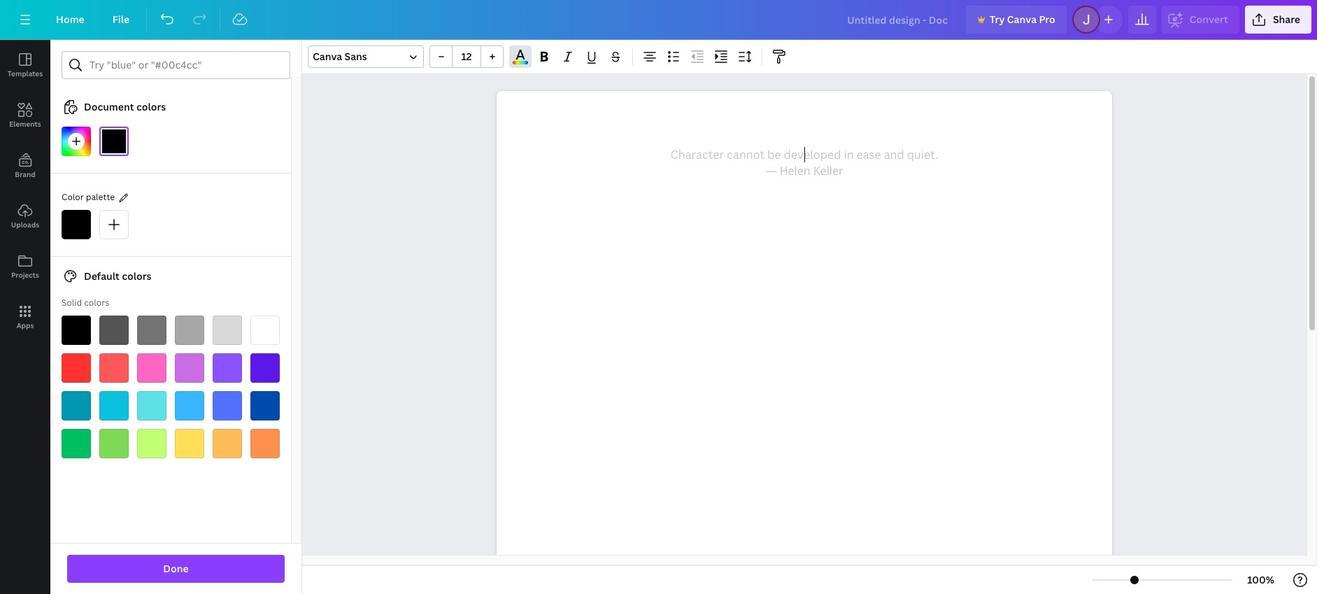 Task type: describe. For each thing, give the bounding box(es) containing it.
green #00bf63 image
[[62, 429, 91, 458]]

home
[[56, 13, 85, 26]]

projects button
[[0, 241, 50, 292]]

100% button
[[1239, 569, 1284, 591]]

file button
[[101, 6, 141, 34]]

document
[[84, 100, 134, 113]]

colors for default colors
[[122, 269, 152, 283]]

dark turquoise #0097b2 image
[[62, 391, 91, 421]]

dark turquoise #0097b2 image
[[62, 391, 91, 421]]

document colors
[[84, 100, 166, 113]]

templates
[[8, 69, 43, 78]]

yellow #ffde59 image
[[175, 429, 204, 458]]

color palette button
[[62, 190, 115, 205]]

dark gray #545454 image
[[99, 316, 129, 345]]

solid colors
[[62, 297, 109, 309]]

apps button
[[0, 292, 50, 342]]

share
[[1274, 13, 1301, 26]]

done
[[163, 562, 189, 575]]

royal blue #5271ff image
[[213, 391, 242, 421]]

canva inside button
[[1008, 13, 1037, 26]]

file
[[113, 13, 130, 26]]

apps
[[17, 321, 34, 330]]

peach #ffbd59 image
[[213, 429, 242, 458]]

add a new color image
[[62, 127, 91, 156]]

yellow #ffde59 image
[[175, 429, 204, 458]]

pro
[[1040, 13, 1056, 26]]

try canva pro
[[990, 13, 1056, 26]]

color palette
[[62, 191, 115, 203]]

peach #ffbd59 image
[[213, 429, 242, 458]]

royal blue #5271ff image
[[213, 391, 242, 421]]

gray #737373 image
[[137, 316, 167, 345]]

projects
[[11, 270, 39, 280]]

done button
[[67, 555, 285, 583]]

templates button
[[0, 40, 50, 90]]

canva inside dropdown button
[[313, 50, 342, 63]]

uploads button
[[0, 191, 50, 241]]

sans
[[345, 50, 367, 63]]

convert
[[1190, 13, 1229, 26]]

elements
[[9, 119, 41, 129]]

1 horizontal spatial add a new color image
[[99, 210, 129, 239]]



Task type: locate. For each thing, give the bounding box(es) containing it.
add a new color image down palette
[[99, 210, 129, 239]]

brand button
[[0, 141, 50, 191]]

add a new color image down document
[[62, 127, 91, 156]]

uploads
[[11, 220, 39, 230]]

default
[[84, 269, 120, 283]]

gray #737373 image
[[137, 316, 167, 345]]

light blue #38b6ff image
[[175, 391, 204, 421]]

gray #a6a6a6 image
[[175, 316, 204, 345]]

coral red #ff5757 image
[[99, 353, 129, 383]]

green #00bf63 image
[[62, 429, 91, 458]]

canva
[[1008, 13, 1037, 26], [313, 50, 342, 63]]

canva left sans
[[313, 50, 342, 63]]

1 vertical spatial canva
[[313, 50, 342, 63]]

0 vertical spatial colors
[[136, 100, 166, 113]]

#000000 image
[[62, 210, 91, 239]]

bright red #ff3131 image
[[62, 353, 91, 383]]

white #ffffff image
[[251, 316, 280, 345], [251, 316, 280, 345]]

try canva pro button
[[967, 6, 1067, 34]]

aqua blue #0cc0df image
[[99, 391, 129, 421], [99, 391, 129, 421]]

colors right solid on the left
[[84, 297, 109, 309]]

dark gray #545454 image
[[99, 316, 129, 345]]

0 vertical spatial add a new color image
[[62, 127, 91, 156]]

orange #ff914d image
[[251, 429, 280, 458], [251, 429, 280, 458]]

1 vertical spatial colors
[[122, 269, 152, 283]]

colors right default
[[122, 269, 152, 283]]

palette
[[86, 191, 115, 203]]

1 vertical spatial add a new color image
[[99, 210, 129, 239]]

gray #a6a6a6 image
[[175, 316, 204, 345]]

#000000 image
[[99, 127, 129, 156], [99, 127, 129, 156], [62, 210, 91, 239]]

solid
[[62, 297, 82, 309]]

violet #5e17eb image
[[251, 353, 280, 383], [251, 353, 280, 383]]

lime #c1ff72 image
[[137, 429, 167, 458], [137, 429, 167, 458]]

add a new color image
[[62, 127, 91, 156], [99, 210, 129, 239]]

elements button
[[0, 90, 50, 141]]

bright red #ff3131 image
[[62, 353, 91, 383]]

color range image
[[513, 61, 528, 64], [513, 61, 528, 64]]

– – number field
[[457, 50, 477, 63]]

try
[[990, 13, 1005, 26]]

color
[[62, 191, 84, 203]]

convert button
[[1162, 6, 1240, 34]]

2 vertical spatial colors
[[84, 297, 109, 309]]

colors
[[136, 100, 166, 113], [122, 269, 152, 283], [84, 297, 109, 309]]

canva right try
[[1008, 13, 1037, 26]]

0 horizontal spatial canva
[[313, 50, 342, 63]]

100%
[[1248, 573, 1275, 587]]

default colors
[[84, 269, 152, 283]]

coral red #ff5757 image
[[99, 353, 129, 383]]

main menu bar
[[0, 0, 1318, 40]]

light blue #38b6ff image
[[175, 391, 204, 421]]

None text field
[[497, 91, 1113, 594]]

magenta #cb6ce6 image
[[175, 353, 204, 383], [175, 353, 204, 383]]

group
[[430, 45, 504, 68]]

side panel tab list
[[0, 40, 50, 342]]

brand
[[15, 169, 35, 179]]

1 horizontal spatial canva
[[1008, 13, 1037, 26]]

share button
[[1246, 6, 1312, 34]]

Try "blue" or "#00c4cc" search field
[[90, 52, 281, 78]]

0 vertical spatial canva
[[1008, 13, 1037, 26]]

grass green #7ed957 image
[[99, 429, 129, 458], [99, 429, 129, 458]]

black #000000 image
[[62, 316, 91, 345], [62, 316, 91, 345]]

light gray #d9d9d9 image
[[213, 316, 242, 345], [213, 316, 242, 345]]

colors right document
[[136, 100, 166, 113]]

purple #8c52ff image
[[213, 353, 242, 383], [213, 353, 242, 383]]

colors for solid colors
[[84, 297, 109, 309]]

canva sans
[[313, 50, 367, 63]]

pink #ff66c4 image
[[137, 353, 167, 383], [137, 353, 167, 383]]

colors for document colors
[[136, 100, 166, 113]]

0 horizontal spatial add a new color image
[[62, 127, 91, 156]]

canva sans button
[[308, 45, 424, 68]]

turquoise blue #5ce1e6 image
[[137, 391, 167, 421], [137, 391, 167, 421]]

home link
[[45, 6, 96, 34]]

cobalt blue #004aad image
[[251, 391, 280, 421], [251, 391, 280, 421]]

Design title text field
[[837, 6, 961, 34]]



Task type: vqa. For each thing, say whether or not it's contained in the screenshot.
Templates
yes



